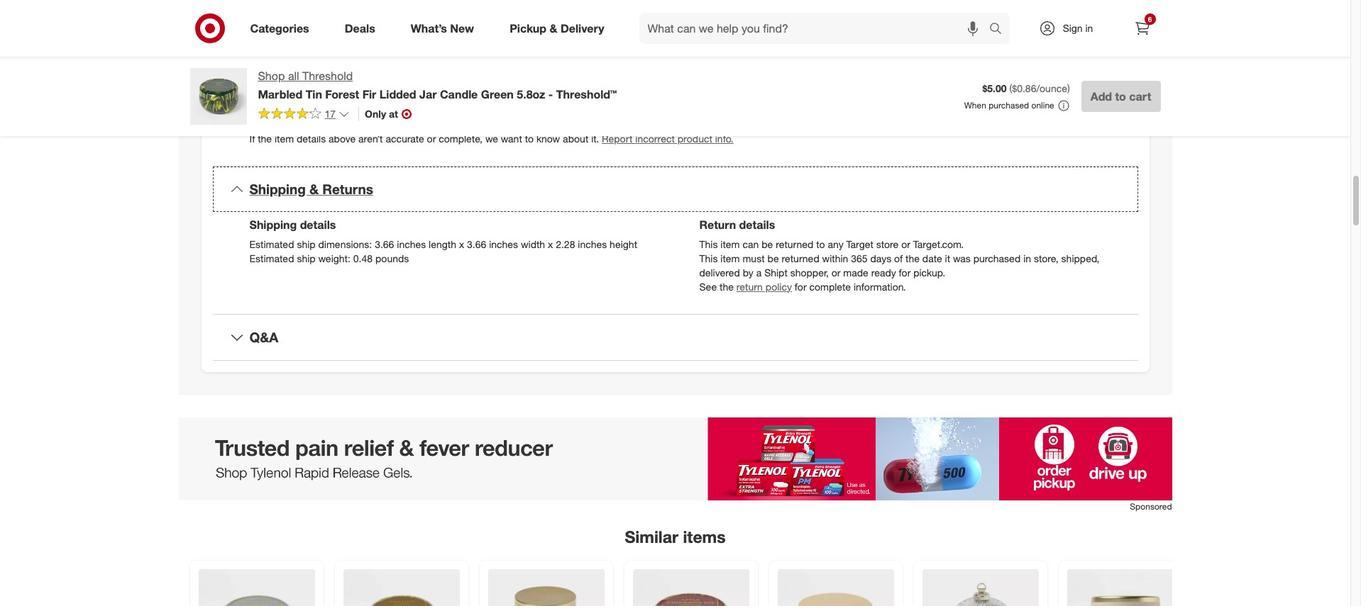Task type: describe. For each thing, give the bounding box(es) containing it.
0 vertical spatial the
[[258, 133, 272, 145]]

complete
[[809, 281, 851, 293]]

days
[[870, 252, 892, 265]]

/ounce
[[1036, 82, 1067, 95]]

3-wick printed glass forest fir lidded jar candle white 12oz - threshold™ image
[[778, 570, 894, 607]]

q&a button
[[213, 315, 1138, 360]]

store
[[876, 238, 899, 250]]

0.48
[[353, 252, 373, 265]]

colored glass forest fir lidded jar candle green 4.5oz - threshold™ image
[[488, 570, 604, 607]]

items
[[683, 527, 726, 547]]

return details this item can be returned to any target store or target.com. this item must be returned within 365 days of the date it was purchased in store, shipped, delivered by a shipt shopper, or made ready for pickup. see the return policy for complete information.
[[699, 218, 1100, 293]]

2 ship from the top
[[297, 252, 316, 265]]

$5.00
[[983, 82, 1007, 95]]

about
[[563, 133, 589, 145]]

)
[[1067, 82, 1070, 95]]

it.
[[591, 133, 599, 145]]

product
[[678, 133, 712, 145]]

1 estimated from the top
[[249, 238, 294, 250]]

sign in
[[1063, 22, 1093, 34]]

was
[[953, 252, 971, 265]]

shipping details estimated ship dimensions: 3.66 inches length x 3.66 inches width x 2.28 inches height estimated ship weight: 0.48 pounds
[[249, 218, 637, 265]]

info.
[[715, 133, 734, 145]]

lidded
[[380, 87, 416, 101]]

2 vertical spatial the
[[720, 281, 734, 293]]

date
[[923, 252, 942, 265]]

1 vertical spatial be
[[768, 252, 779, 265]]

when purchased online
[[964, 100, 1054, 111]]

length
[[429, 238, 456, 250]]

:
[[278, 86, 281, 99]]

marbled tin cashmere vanilla lidded jar candle silver 5.8oz - threshold™ image
[[198, 570, 315, 607]]

new
[[450, 21, 474, 35]]

origin : imported
[[249, 86, 325, 99]]

add to cart button
[[1081, 81, 1161, 112]]

6
[[1148, 15, 1152, 23]]

a
[[756, 267, 762, 279]]

sponsored
[[1130, 501, 1172, 512]]

threshold
[[302, 69, 353, 83]]

we
[[485, 133, 498, 145]]

candle
[[440, 87, 478, 101]]

shipped,
[[1061, 252, 1100, 265]]

details down 17 link
[[297, 133, 326, 145]]

marbled tin fireside glow lidded jar candle gold 5.8oz - threshold™ image
[[343, 570, 460, 607]]

dimensions:
[[318, 238, 372, 250]]

categories
[[250, 21, 309, 35]]

1 vertical spatial or
[[901, 238, 910, 250]]

policy
[[766, 281, 792, 293]]

1 vertical spatial item
[[721, 238, 740, 250]]

& for pickup
[[550, 21, 557, 35]]

width
[[521, 238, 545, 250]]

pickup & delivery
[[510, 21, 604, 35]]

green
[[481, 87, 514, 101]]

2 inches from the left
[[489, 238, 518, 250]]

2 vertical spatial item
[[721, 252, 740, 265]]

shipping for shipping details estimated ship dimensions: 3.66 inches length x 3.66 inches width x 2.28 inches height estimated ship weight: 0.48 pounds
[[249, 218, 297, 232]]

what's
[[411, 21, 447, 35]]

aren't
[[358, 133, 383, 145]]

within
[[822, 252, 848, 265]]

incorrect
[[635, 133, 675, 145]]

2.28
[[556, 238, 575, 250]]

shipping for shipping & returns
[[249, 181, 306, 197]]

delivered
[[699, 267, 740, 279]]

1 inches from the left
[[397, 238, 426, 250]]

report
[[602, 133, 633, 145]]

2 vertical spatial or
[[832, 267, 841, 279]]

image of marbled tin forest fir lidded jar candle green 5.8oz - threshold™ image
[[190, 68, 247, 125]]

0 vertical spatial purchased
[[989, 100, 1029, 111]]

$0.86
[[1012, 82, 1036, 95]]

1 vertical spatial returned
[[782, 252, 820, 265]]

what's new link
[[399, 13, 492, 44]]

it
[[945, 252, 950, 265]]

2 3.66 from the left
[[467, 238, 486, 250]]

target.com.
[[913, 238, 964, 250]]

1 x from the left
[[459, 238, 464, 250]]

only
[[365, 108, 386, 120]]

365
[[851, 252, 868, 265]]

made
[[843, 267, 869, 279]]

deals
[[345, 21, 375, 35]]

if
[[249, 133, 255, 145]]

marbled tin apple cinnamon joy lidded jar candle red 5.8oz - threshold™ image
[[633, 570, 749, 607]]

information.
[[854, 281, 906, 293]]

if the item details above aren't accurate or complete, we want to know about it. report incorrect product info.
[[249, 133, 734, 145]]

pickup
[[510, 21, 547, 35]]

inset tin vetiver + oakmoss wood wick lidded jar candle gold 6oz - threshold™ image
[[1067, 570, 1183, 607]]

details for return
[[739, 218, 775, 232]]

accurate
[[386, 133, 424, 145]]

at
[[389, 108, 398, 120]]

1 this from the top
[[699, 238, 718, 250]]

advertisement region
[[178, 418, 1172, 501]]

0 vertical spatial be
[[762, 238, 773, 250]]

to inside button
[[1115, 89, 1126, 104]]

3-wick ribbed mercury glass forest fir ornament jar candle silver 6oz - threshold™ image
[[922, 570, 1039, 607]]

return
[[699, 218, 736, 232]]

q&a
[[249, 329, 278, 345]]

1 ship from the top
[[297, 238, 316, 250]]

17 link
[[258, 107, 350, 123]]

cart
[[1129, 89, 1152, 104]]



Task type: vqa. For each thing, say whether or not it's contained in the screenshot.
returned to the bottom
yes



Task type: locate. For each thing, give the bounding box(es) containing it.
store,
[[1034, 252, 1059, 265]]

ship
[[297, 238, 316, 250], [297, 252, 316, 265]]

inches up pounds
[[397, 238, 426, 250]]

0 vertical spatial &
[[550, 21, 557, 35]]

see
[[699, 281, 717, 293]]

3 inches from the left
[[578, 238, 607, 250]]

1 horizontal spatial to
[[816, 238, 825, 250]]

item left can
[[721, 238, 740, 250]]

0 horizontal spatial or
[[427, 133, 436, 145]]

weight:
[[318, 252, 351, 265]]

this
[[699, 238, 718, 250], [699, 252, 718, 265]]

sign
[[1063, 22, 1083, 34]]

item down 17 link
[[275, 133, 294, 145]]

1 horizontal spatial 3.66
[[467, 238, 486, 250]]

marbled
[[258, 87, 303, 101]]

2 shipping from the top
[[249, 218, 297, 232]]

purchased down ( on the top of the page
[[989, 100, 1029, 111]]

the right "of"
[[906, 252, 920, 265]]

only at
[[365, 108, 398, 120]]

0 horizontal spatial 3.66
[[375, 238, 394, 250]]

report incorrect product info. button
[[602, 132, 734, 146]]

to left any
[[816, 238, 825, 250]]

1 horizontal spatial in
[[1085, 22, 1093, 34]]

item up delivered
[[721, 252, 740, 265]]

1 vertical spatial for
[[795, 281, 807, 293]]

above
[[329, 133, 356, 145]]

delivery
[[561, 21, 604, 35]]

$5.00 ( $0.86 /ounce )
[[983, 82, 1070, 95]]

details up dimensions: in the top left of the page
[[300, 218, 336, 232]]

0 vertical spatial shipping
[[249, 181, 306, 197]]

tin
[[306, 87, 322, 101]]

0 vertical spatial ship
[[297, 238, 316, 250]]

item
[[275, 133, 294, 145], [721, 238, 740, 250], [721, 252, 740, 265]]

shop
[[258, 69, 285, 83]]

to
[[1115, 89, 1126, 104], [525, 133, 534, 145], [816, 238, 825, 250]]

to right add
[[1115, 89, 1126, 104]]

be right can
[[762, 238, 773, 250]]

inches right 2.28
[[578, 238, 607, 250]]

must
[[743, 252, 765, 265]]

purchased
[[989, 100, 1029, 111], [973, 252, 1021, 265]]

origin
[[249, 86, 278, 99]]

shipping & returns button
[[213, 167, 1138, 212]]

what's new
[[411, 21, 474, 35]]

& for shipping
[[309, 181, 319, 197]]

search
[[983, 22, 1017, 37]]

2 horizontal spatial or
[[901, 238, 910, 250]]

shipping inside dropdown button
[[249, 181, 306, 197]]

1 horizontal spatial inches
[[489, 238, 518, 250]]

shipping down the if at the left top of page
[[249, 181, 306, 197]]

height
[[610, 238, 637, 250]]

this up delivered
[[699, 252, 718, 265]]

or down 'within'
[[832, 267, 841, 279]]

2 horizontal spatial the
[[906, 252, 920, 265]]

inches left width
[[489, 238, 518, 250]]

shopper,
[[790, 267, 829, 279]]

3.66 right length
[[467, 238, 486, 250]]

in right the sign
[[1085, 22, 1093, 34]]

& left returns
[[309, 181, 319, 197]]

0 vertical spatial estimated
[[249, 238, 294, 250]]

the down delivered
[[720, 281, 734, 293]]

1 horizontal spatial x
[[548, 238, 553, 250]]

similar
[[625, 527, 679, 547]]

0 vertical spatial this
[[699, 238, 718, 250]]

pounds
[[375, 252, 409, 265]]

shop all threshold marbled tin forest fir lidded jar candle green 5.8oz - threshold™
[[258, 69, 617, 101]]

return policy link
[[737, 281, 792, 293]]

returned
[[776, 238, 814, 250], [782, 252, 820, 265]]

any
[[828, 238, 844, 250]]

to right want
[[525, 133, 534, 145]]

2 horizontal spatial inches
[[578, 238, 607, 250]]

threshold™
[[556, 87, 617, 101]]

this down return
[[699, 238, 718, 250]]

in inside return details this item can be returned to any target store or target.com. this item must be returned within 365 days of the date it was purchased in store, shipped, delivered by a shipt shopper, or made ready for pickup. see the return policy for complete information.
[[1024, 252, 1031, 265]]

0 horizontal spatial for
[[795, 281, 807, 293]]

0 horizontal spatial in
[[1024, 252, 1031, 265]]

& inside shipping & returns dropdown button
[[309, 181, 319, 197]]

1 vertical spatial ship
[[297, 252, 316, 265]]

details inside shipping details estimated ship dimensions: 3.66 inches length x 3.66 inches width x 2.28 inches height estimated ship weight: 0.48 pounds
[[300, 218, 336, 232]]

similar items region
[[178, 418, 1192, 607]]

&
[[550, 21, 557, 35], [309, 181, 319, 197]]

1 vertical spatial &
[[309, 181, 319, 197]]

inches
[[397, 238, 426, 250], [489, 238, 518, 250], [578, 238, 607, 250]]

imported
[[284, 86, 325, 99]]

complete,
[[439, 133, 483, 145]]

x left 2.28
[[548, 238, 553, 250]]

details
[[297, 133, 326, 145], [300, 218, 336, 232], [739, 218, 775, 232]]

1 horizontal spatial the
[[720, 281, 734, 293]]

2 horizontal spatial to
[[1115, 89, 1126, 104]]

when
[[964, 100, 986, 111]]

1 vertical spatial to
[[525, 133, 534, 145]]

target
[[846, 238, 874, 250]]

categories link
[[238, 13, 327, 44]]

0 horizontal spatial inches
[[397, 238, 426, 250]]

-
[[548, 87, 553, 101]]

purchased right was
[[973, 252, 1021, 265]]

purchased inside return details this item can be returned to any target store or target.com. this item must be returned within 365 days of the date it was purchased in store, shipped, delivered by a shipt shopper, or made ready for pickup. see the return policy for complete information.
[[973, 252, 1021, 265]]

1 vertical spatial estimated
[[249, 252, 294, 265]]

shipping inside shipping details estimated ship dimensions: 3.66 inches length x 3.66 inches width x 2.28 inches height estimated ship weight: 0.48 pounds
[[249, 218, 297, 232]]

0 vertical spatial to
[[1115, 89, 1126, 104]]

details for shipping
[[300, 218, 336, 232]]

1 horizontal spatial or
[[832, 267, 841, 279]]

sign in link
[[1027, 13, 1115, 44]]

2 estimated from the top
[[249, 252, 294, 265]]

What can we help you find? suggestions appear below search field
[[639, 13, 993, 44]]

x
[[459, 238, 464, 250], [548, 238, 553, 250]]

add
[[1091, 89, 1112, 104]]

similar items
[[625, 527, 726, 547]]

returns
[[322, 181, 373, 197]]

or up "of"
[[901, 238, 910, 250]]

or
[[427, 133, 436, 145], [901, 238, 910, 250], [832, 267, 841, 279]]

to inside return details this item can be returned to any target store or target.com. this item must be returned within 365 days of the date it was purchased in store, shipped, delivered by a shipt shopper, or made ready for pickup. see the return policy for complete information.
[[816, 238, 825, 250]]

of
[[894, 252, 903, 265]]

the right the if at the left top of page
[[258, 133, 272, 145]]

1 shipping from the top
[[249, 181, 306, 197]]

estimated
[[249, 238, 294, 250], [249, 252, 294, 265]]

online
[[1032, 100, 1054, 111]]

x right length
[[459, 238, 464, 250]]

all
[[288, 69, 299, 83]]

add to cart
[[1091, 89, 1152, 104]]

know
[[537, 133, 560, 145]]

(
[[1010, 82, 1012, 95]]

details inside return details this item can be returned to any target store or target.com. this item must be returned within 365 days of the date it was purchased in store, shipped, delivered by a shipt shopper, or made ready for pickup. see the return policy for complete information.
[[739, 218, 775, 232]]

shipping & returns
[[249, 181, 373, 197]]

shipt
[[764, 267, 788, 279]]

be up shipt
[[768, 252, 779, 265]]

2 x from the left
[[548, 238, 553, 250]]

1 horizontal spatial &
[[550, 21, 557, 35]]

shipping down shipping & returns
[[249, 218, 297, 232]]

0 horizontal spatial x
[[459, 238, 464, 250]]

0 horizontal spatial &
[[309, 181, 319, 197]]

search button
[[983, 13, 1017, 47]]

1 vertical spatial in
[[1024, 252, 1031, 265]]

1 3.66 from the left
[[375, 238, 394, 250]]

estimated down shipping & returns
[[249, 238, 294, 250]]

forest
[[325, 87, 359, 101]]

& right pickup
[[550, 21, 557, 35]]

want
[[501, 133, 522, 145]]

2 this from the top
[[699, 252, 718, 265]]

5.8oz
[[517, 87, 545, 101]]

0 horizontal spatial the
[[258, 133, 272, 145]]

pickup.
[[914, 267, 945, 279]]

jar
[[419, 87, 437, 101]]

be
[[762, 238, 773, 250], [768, 252, 779, 265]]

ship left dimensions: in the top left of the page
[[297, 238, 316, 250]]

1 vertical spatial this
[[699, 252, 718, 265]]

deals link
[[333, 13, 393, 44]]

3.66 up pounds
[[375, 238, 394, 250]]

1 vertical spatial shipping
[[249, 218, 297, 232]]

0 horizontal spatial to
[[525, 133, 534, 145]]

return
[[737, 281, 763, 293]]

1 vertical spatial purchased
[[973, 252, 1021, 265]]

& inside the 'pickup & delivery' link
[[550, 21, 557, 35]]

details up can
[[739, 218, 775, 232]]

for down "of"
[[899, 267, 911, 279]]

shipping
[[249, 181, 306, 197], [249, 218, 297, 232]]

2 vertical spatial to
[[816, 238, 825, 250]]

ready
[[871, 267, 896, 279]]

0 vertical spatial or
[[427, 133, 436, 145]]

or right accurate
[[427, 133, 436, 145]]

1 vertical spatial the
[[906, 252, 920, 265]]

estimated left "weight:"
[[249, 252, 294, 265]]

ship left "weight:"
[[297, 252, 316, 265]]

for down shopper,
[[795, 281, 807, 293]]

0 vertical spatial for
[[899, 267, 911, 279]]

1 horizontal spatial for
[[899, 267, 911, 279]]

0 vertical spatial item
[[275, 133, 294, 145]]

0 vertical spatial returned
[[776, 238, 814, 250]]

0 vertical spatial in
[[1085, 22, 1093, 34]]

17
[[325, 108, 336, 120]]

in left store,
[[1024, 252, 1031, 265]]

pickup & delivery link
[[498, 13, 622, 44]]



